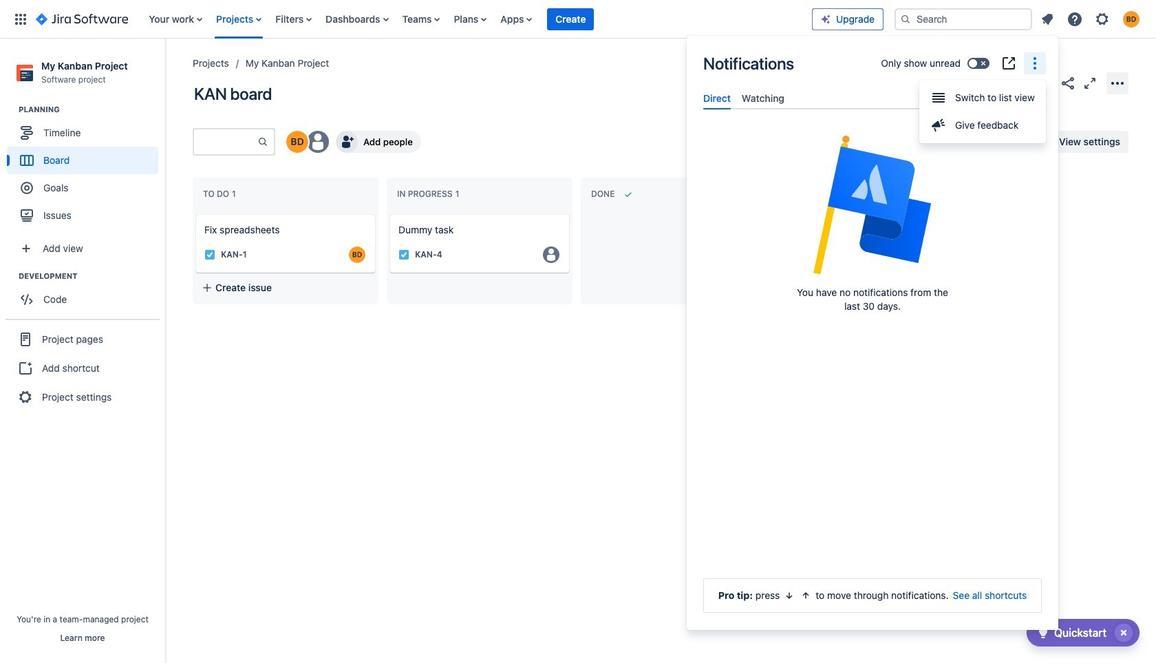 Task type: vqa. For each thing, say whether or not it's contained in the screenshot.
Arrow Up image at the bottom right of page
yes



Task type: describe. For each thing, give the bounding box(es) containing it.
in progress element
[[397, 189, 462, 199]]

task image
[[399, 249, 410, 260]]

your profile and settings image
[[1124, 11, 1140, 27]]

development image
[[2, 268, 19, 285]]

settings image
[[1095, 11, 1111, 27]]

create issue image
[[381, 205, 397, 222]]

more image
[[1027, 55, 1044, 72]]

create issue image
[[187, 205, 203, 222]]

0 horizontal spatial list
[[142, 0, 813, 38]]

dismiss quickstart image
[[1114, 622, 1136, 644]]

sidebar element
[[0, 39, 165, 663]]

search image
[[901, 13, 912, 24]]

check image
[[1036, 625, 1052, 641]]

planning image
[[2, 101, 19, 118]]

Search this board text field
[[194, 129, 258, 154]]

heading for planning icon
[[19, 104, 165, 115]]

task image
[[205, 249, 216, 260]]



Task type: locate. For each thing, give the bounding box(es) containing it.
appswitcher icon image
[[12, 11, 29, 27]]

1 heading from the top
[[19, 104, 165, 115]]

goal image
[[21, 182, 33, 194]]

arrow up image
[[801, 590, 812, 601]]

help image
[[1067, 11, 1084, 27]]

None search field
[[895, 8, 1033, 30]]

tab panel
[[698, 110, 1048, 122]]

open notifications in a new tab image
[[1001, 55, 1018, 72]]

add people image
[[339, 134, 355, 150]]

Search field
[[895, 8, 1033, 30]]

notifications image
[[1040, 11, 1056, 27]]

heading for development icon
[[19, 271, 165, 282]]

import image
[[875, 134, 891, 150]]

dialog
[[687, 36, 1059, 630]]

to do element
[[203, 189, 239, 199]]

list
[[142, 0, 813, 38], [1036, 7, 1149, 31]]

list item
[[548, 0, 595, 38]]

enter full screen image
[[1083, 75, 1099, 91]]

2 heading from the top
[[19, 271, 165, 282]]

primary element
[[8, 0, 813, 38]]

banner
[[0, 0, 1157, 39]]

tab list
[[698, 87, 1048, 110]]

0 vertical spatial heading
[[19, 104, 165, 115]]

star kan board image
[[1038, 75, 1055, 91]]

1 horizontal spatial list
[[1036, 7, 1149, 31]]

jira software image
[[36, 11, 128, 27], [36, 11, 128, 27]]

group
[[920, 80, 1047, 143], [7, 104, 165, 234], [7, 271, 165, 318], [6, 319, 160, 417]]

arrow down image
[[785, 590, 796, 601]]

sidebar navigation image
[[150, 55, 180, 83]]

1 vertical spatial heading
[[19, 271, 165, 282]]

heading
[[19, 104, 165, 115], [19, 271, 165, 282]]

more actions image
[[1110, 75, 1127, 91]]



